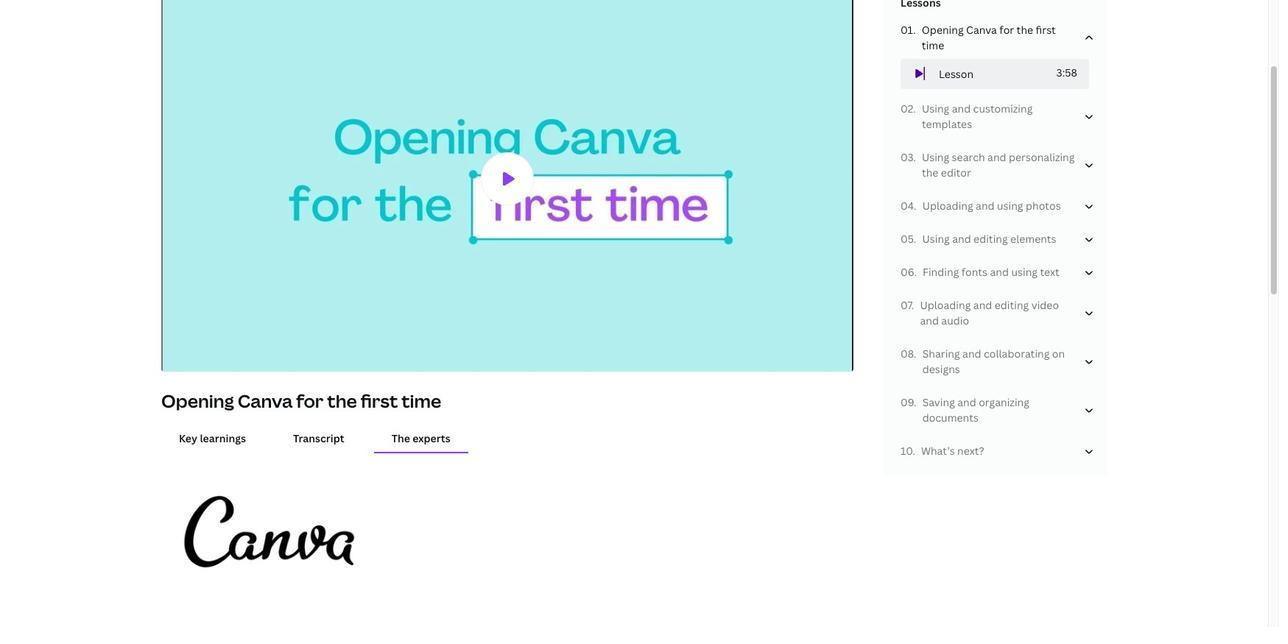 Task type: vqa. For each thing, say whether or not it's contained in the screenshot.
Quote
no



Task type: describe. For each thing, give the bounding box(es) containing it.
the inside 01 . opening canva for the first time
[[1017, 23, 1034, 37]]

. for 06
[[915, 265, 917, 279]]

02 . using and customizing templates
[[901, 102, 1033, 131]]

and for photos
[[976, 199, 995, 213]]

editing for video
[[995, 299, 1030, 313]]

06 . finding fonts and using text
[[901, 265, 1060, 279]]

and for on
[[963, 347, 982, 361]]

uploading for uploading and editing video and audio
[[921, 299, 972, 313]]

1 vertical spatial time
[[402, 389, 442, 414]]

and for elements
[[953, 232, 972, 246]]

the inside 03 . using search and personalizing the editor
[[923, 166, 939, 180]]

key learnings button
[[161, 425, 264, 452]]

key learnings
[[179, 431, 246, 445]]

the experts
[[392, 431, 451, 445]]

for inside 01 . opening canva for the first time
[[1000, 23, 1015, 37]]

experts
[[413, 431, 451, 445]]

. for 07
[[912, 299, 915, 313]]

3:58
[[1057, 65, 1078, 79]]

uploading for uploading and using photos
[[923, 199, 974, 213]]

04 . uploading and using photos
[[901, 199, 1062, 213]]

saving
[[923, 396, 956, 410]]

finding
[[923, 265, 960, 279]]

templates
[[923, 117, 973, 131]]

02
[[901, 102, 914, 116]]

01 . opening canva for the first time
[[901, 23, 1057, 52]]

sharing
[[923, 347, 961, 361]]

10 . what's next?
[[901, 444, 985, 458]]

collaborating
[[985, 347, 1050, 361]]

05 . using and editing elements
[[901, 232, 1057, 246]]

01
[[901, 23, 914, 37]]

editing for elements
[[974, 232, 1009, 246]]

fonts
[[962, 265, 988, 279]]

1 vertical spatial using
[[1012, 265, 1038, 279]]

0 horizontal spatial first
[[361, 389, 398, 414]]

documents
[[923, 411, 979, 425]]

text
[[1041, 265, 1060, 279]]

and inside 03 . using search and personalizing the editor
[[988, 150, 1007, 164]]

. for 03
[[914, 150, 917, 164]]

07 . uploading and editing video and audio
[[901, 299, 1060, 328]]

. for 08
[[915, 347, 917, 361]]

09
[[901, 396, 914, 410]]

. for 02
[[914, 102, 917, 116]]

06
[[901, 265, 915, 279]]

editor
[[942, 166, 972, 180]]

opening inside 01 . opening canva for the first time
[[922, 23, 964, 37]]

using for using and customizing templates
[[923, 102, 950, 116]]



Task type: locate. For each thing, give the bounding box(es) containing it.
and
[[953, 102, 971, 116], [988, 150, 1007, 164], [976, 199, 995, 213], [953, 232, 972, 246], [991, 265, 1010, 279], [974, 299, 993, 313], [921, 314, 940, 328], [963, 347, 982, 361], [958, 396, 977, 410]]

08
[[901, 347, 915, 361]]

using left photos
[[998, 199, 1024, 213]]

editing left video
[[995, 299, 1030, 313]]

1 horizontal spatial time
[[922, 38, 945, 52]]

1 vertical spatial first
[[361, 389, 398, 414]]

transcript
[[293, 431, 345, 445]]

.
[[914, 23, 917, 37], [914, 102, 917, 116], [914, 150, 917, 164], [915, 199, 917, 213], [914, 232, 917, 246], [915, 265, 917, 279], [912, 299, 915, 313], [915, 347, 917, 361], [914, 396, 917, 410], [913, 444, 916, 458]]

personalizing
[[1010, 150, 1075, 164]]

time
[[922, 38, 945, 52], [402, 389, 442, 414]]

. inside 03 . using search and personalizing the editor
[[914, 150, 917, 164]]

canva up the learnings
[[238, 389, 293, 414]]

using for using search and personalizing the editor
[[923, 150, 950, 164]]

0 vertical spatial uploading
[[923, 199, 974, 213]]

. inside 08 . sharing and collaborating on designs
[[915, 347, 917, 361]]

0 horizontal spatial the
[[327, 389, 357, 414]]

time inside 01 . opening canva for the first time
[[922, 38, 945, 52]]

and for documents
[[958, 396, 977, 410]]

1 vertical spatial using
[[923, 150, 950, 164]]

the
[[392, 431, 410, 445]]

03 . using search and personalizing the editor
[[901, 150, 1075, 180]]

0 vertical spatial canva
[[967, 23, 998, 37]]

audio
[[942, 314, 970, 328]]

time up the experts button
[[402, 389, 442, 414]]

and right search
[[988, 150, 1007, 164]]

using inside 02 . using and customizing templates
[[923, 102, 950, 116]]

and left the audio
[[921, 314, 940, 328]]

2 horizontal spatial the
[[1017, 23, 1034, 37]]

and inside 09 . saving and organizing documents
[[958, 396, 977, 410]]

and inside 02 . using and customizing templates
[[953, 102, 971, 116]]

photos
[[1026, 199, 1062, 213]]

customizing
[[974, 102, 1033, 116]]

. for 01
[[914, 23, 917, 37]]

the experts button
[[374, 425, 468, 452]]

and up the documents
[[958, 396, 977, 410]]

05
[[901, 232, 914, 246]]

search
[[953, 150, 986, 164]]

next?
[[958, 444, 985, 458]]

the
[[1017, 23, 1034, 37], [923, 166, 939, 180], [327, 389, 357, 414]]

03
[[901, 150, 914, 164]]

organizing
[[979, 396, 1030, 410]]

08 . sharing and collaborating on designs
[[901, 347, 1066, 377]]

1 horizontal spatial opening
[[922, 23, 964, 37]]

. inside 02 . using and customizing templates
[[914, 102, 917, 116]]

transcript button
[[276, 425, 362, 452]]

1 vertical spatial canva
[[238, 389, 293, 414]]

2 vertical spatial the
[[327, 389, 357, 414]]

10
[[901, 444, 913, 458]]

key
[[179, 431, 198, 445]]

0 horizontal spatial opening
[[161, 389, 234, 414]]

1 vertical spatial opening
[[161, 389, 234, 414]]

1 vertical spatial for
[[296, 389, 324, 414]]

editing down 04 . uploading and using photos
[[974, 232, 1009, 246]]

first inside 01 . opening canva for the first time
[[1036, 23, 1057, 37]]

07
[[901, 299, 912, 313]]

1 vertical spatial editing
[[995, 299, 1030, 313]]

0 vertical spatial the
[[1017, 23, 1034, 37]]

0 horizontal spatial canva
[[238, 389, 293, 414]]

using left text
[[1012, 265, 1038, 279]]

using
[[923, 102, 950, 116], [923, 150, 950, 164], [923, 232, 950, 246]]

canva
[[967, 23, 998, 37], [238, 389, 293, 414]]

and for video
[[974, 299, 993, 313]]

. inside 01 . opening canva for the first time
[[914, 23, 917, 37]]

opening up key
[[161, 389, 234, 414]]

0 vertical spatial using
[[998, 199, 1024, 213]]

time up lesson
[[922, 38, 945, 52]]

1 horizontal spatial canva
[[967, 23, 998, 37]]

. for 04
[[915, 199, 917, 213]]

editing
[[974, 232, 1009, 246], [995, 299, 1030, 313]]

and down 06 . finding fonts and using text
[[974, 299, 993, 313]]

2 vertical spatial using
[[923, 232, 950, 246]]

and for templates
[[953, 102, 971, 116]]

using up templates
[[923, 102, 950, 116]]

canva logo wordmark image
[[161, 460, 377, 617]]

using for using and editing elements
[[923, 232, 950, 246]]

editing inside 07 . uploading and editing video and audio
[[995, 299, 1030, 313]]

elements
[[1011, 232, 1057, 246]]

09 . saving and organizing documents
[[901, 396, 1030, 425]]

and up 05 . using and editing elements
[[976, 199, 995, 213]]

. inside 07 . uploading and editing video and audio
[[912, 299, 915, 313]]

and inside 08 . sharing and collaborating on designs
[[963, 347, 982, 361]]

1 horizontal spatial the
[[923, 166, 939, 180]]

uploading up the audio
[[921, 299, 972, 313]]

for
[[1000, 23, 1015, 37], [296, 389, 324, 414]]

using up editor
[[923, 150, 950, 164]]

designs
[[923, 363, 961, 377]]

04
[[901, 199, 915, 213]]

and right sharing
[[963, 347, 982, 361]]

lesson
[[940, 67, 974, 81]]

uploading down editor
[[923, 199, 974, 213]]

0 vertical spatial first
[[1036, 23, 1057, 37]]

1.1 opening canva for the first time v2 image
[[163, 0, 853, 375]]

0 vertical spatial opening
[[922, 23, 964, 37]]

and right fonts
[[991, 265, 1010, 279]]

. inside 09 . saving and organizing documents
[[914, 396, 917, 410]]

1 vertical spatial the
[[923, 166, 939, 180]]

and up fonts
[[953, 232, 972, 246]]

uploading
[[923, 199, 974, 213], [921, 299, 972, 313]]

using inside 03 . using search and personalizing the editor
[[923, 150, 950, 164]]

0 vertical spatial time
[[922, 38, 945, 52]]

what's
[[922, 444, 956, 458]]

on
[[1053, 347, 1066, 361]]

1 vertical spatial uploading
[[921, 299, 972, 313]]

and up templates
[[953, 102, 971, 116]]

uploading inside 07 . uploading and editing video and audio
[[921, 299, 972, 313]]

0 vertical spatial using
[[923, 102, 950, 116]]

first
[[1036, 23, 1057, 37], [361, 389, 398, 414]]

canva inside 01 . opening canva for the first time
[[967, 23, 998, 37]]

using
[[998, 199, 1024, 213], [1012, 265, 1038, 279]]

opening
[[922, 23, 964, 37], [161, 389, 234, 414]]

learnings
[[200, 431, 246, 445]]

. for 09
[[914, 396, 917, 410]]

using right 05
[[923, 232, 950, 246]]

0 horizontal spatial time
[[402, 389, 442, 414]]

1 horizontal spatial for
[[1000, 23, 1015, 37]]

. for 05
[[914, 232, 917, 246]]

opening right 01
[[922, 23, 964, 37]]

opening canva for the first time
[[161, 389, 442, 414]]

. for 10
[[913, 444, 916, 458]]

0 horizontal spatial for
[[296, 389, 324, 414]]

video
[[1032, 299, 1060, 313]]

1 horizontal spatial first
[[1036, 23, 1057, 37]]

0 vertical spatial editing
[[974, 232, 1009, 246]]

canva up lesson
[[967, 23, 998, 37]]

0 vertical spatial for
[[1000, 23, 1015, 37]]



